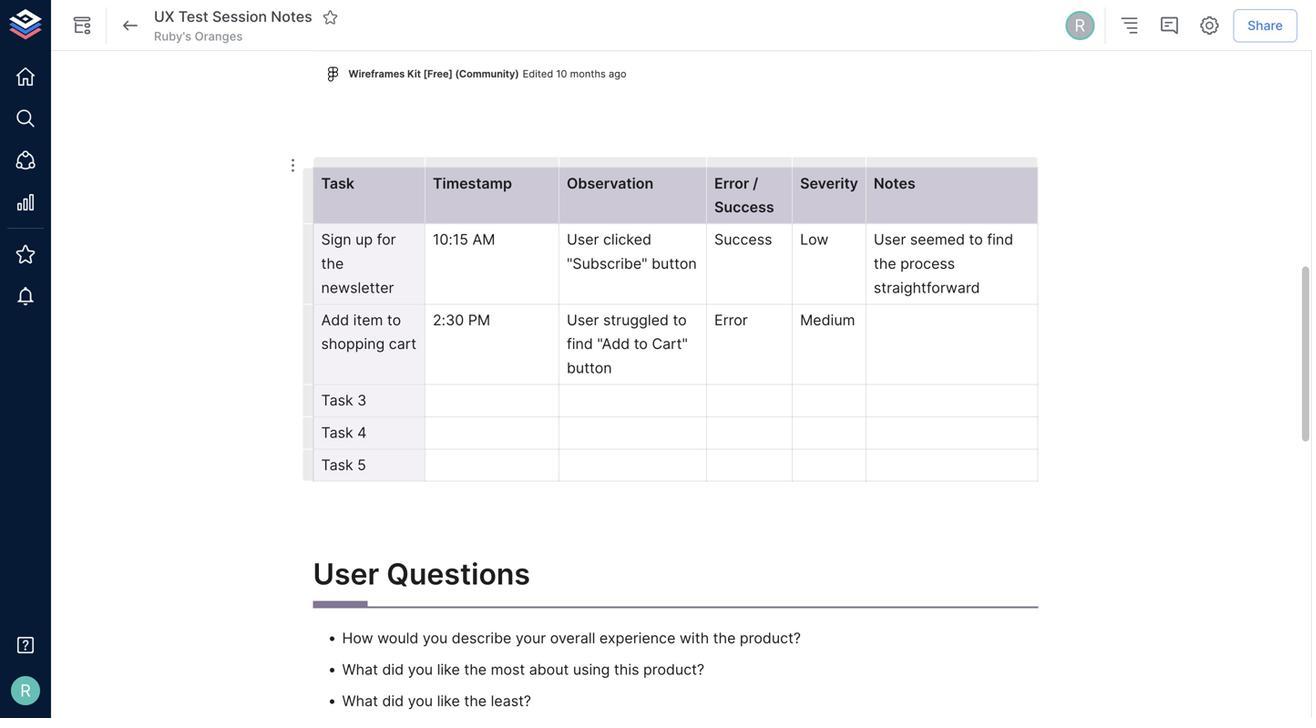 Task type: locate. For each thing, give the bounding box(es) containing it.
test
[[178, 8, 208, 26]]

2 task from the top
[[321, 391, 353, 409]]

1 vertical spatial find
[[567, 335, 593, 353]]

user questions
[[313, 556, 530, 592]]

like up the what did you like the least?
[[437, 661, 460, 678]]

0 vertical spatial you
[[423, 629, 448, 647]]

1 vertical spatial did
[[382, 692, 404, 710]]

"add
[[597, 335, 630, 353]]

user for user clicked "subscribe" button
[[567, 231, 599, 248]]

task
[[321, 174, 354, 192], [321, 391, 353, 409], [321, 424, 353, 441], [321, 456, 353, 474]]

find right seemed
[[987, 231, 1014, 248]]

product? down with
[[643, 661, 705, 678]]

button
[[652, 255, 697, 272], [567, 359, 612, 377]]

button right "subscribe"
[[652, 255, 697, 272]]

0 vertical spatial error
[[714, 174, 749, 192]]

session
[[212, 8, 267, 26]]

the down describe
[[464, 661, 487, 678]]

1 vertical spatial what
[[342, 692, 378, 710]]

least?
[[491, 692, 531, 710]]

2 like from the top
[[437, 692, 460, 710]]

button down "add
[[567, 359, 612, 377]]

for
[[377, 231, 396, 248]]

notes right the severity
[[874, 174, 916, 192]]

1 success from the top
[[714, 198, 774, 216]]

0 horizontal spatial product?
[[643, 661, 705, 678]]

about
[[529, 661, 569, 678]]

to up cart"
[[673, 311, 687, 329]]

what did you like the least?
[[342, 692, 531, 710]]

questions
[[387, 556, 530, 592]]

user for user seemed to find the process straightforward
[[874, 231, 906, 248]]

find
[[987, 231, 1014, 248], [567, 335, 593, 353]]

0 horizontal spatial find
[[567, 335, 593, 353]]

error for error
[[714, 311, 748, 329]]

medium
[[800, 311, 855, 329]]

newsletter
[[321, 279, 394, 297]]

find left "add
[[567, 335, 593, 353]]

0 vertical spatial did
[[382, 661, 404, 678]]

1 horizontal spatial find
[[987, 231, 1014, 248]]

product? right with
[[740, 629, 801, 647]]

success down / on the top right of the page
[[714, 198, 774, 216]]

you
[[423, 629, 448, 647], [408, 661, 433, 678], [408, 692, 433, 710]]

user
[[567, 231, 599, 248], [874, 231, 906, 248], [567, 311, 599, 329], [313, 556, 379, 592]]

1 vertical spatial r button
[[5, 671, 46, 711]]

0 vertical spatial what
[[342, 661, 378, 678]]

notes left favorite image
[[271, 8, 312, 26]]

to inside user seemed to find the process straightforward
[[969, 231, 983, 248]]

error / success
[[714, 174, 774, 216]]

1 horizontal spatial product?
[[740, 629, 801, 647]]

2:30
[[433, 311, 464, 329]]

you down would
[[408, 692, 433, 710]]

what for what did you like the least?
[[342, 692, 378, 710]]

user up how
[[313, 556, 379, 592]]

seemed
[[910, 231, 965, 248]]

1 vertical spatial button
[[567, 359, 612, 377]]

0 vertical spatial success
[[714, 198, 774, 216]]

what for what did you like the most about using this product?
[[342, 661, 378, 678]]

3 task from the top
[[321, 424, 353, 441]]

0 horizontal spatial notes
[[271, 8, 312, 26]]

product?
[[740, 629, 801, 647], [643, 661, 705, 678]]

straightforward
[[874, 279, 980, 297]]

1 vertical spatial product?
[[643, 661, 705, 678]]

error inside error / success
[[714, 174, 749, 192]]

1 vertical spatial you
[[408, 661, 433, 678]]

severity
[[800, 174, 858, 192]]

0 vertical spatial find
[[987, 231, 1014, 248]]

describe
[[452, 629, 512, 647]]

the down sign
[[321, 255, 344, 272]]

task left 5
[[321, 456, 353, 474]]

0 vertical spatial product?
[[740, 629, 801, 647]]

like left least?
[[437, 692, 460, 710]]

2 did from the top
[[382, 692, 404, 710]]

did
[[382, 661, 404, 678], [382, 692, 404, 710]]

0 vertical spatial like
[[437, 661, 460, 678]]

"subscribe"
[[567, 255, 648, 272]]

pm
[[468, 311, 490, 329]]

add item to shopping cart
[[321, 311, 417, 353]]

0 vertical spatial r
[[1075, 15, 1085, 35]]

success down error / success
[[714, 231, 772, 248]]

task left 3
[[321, 391, 353, 409]]

the left 'process'
[[874, 255, 896, 272]]

r
[[1075, 15, 1085, 35], [20, 681, 31, 701]]

1 task from the top
[[321, 174, 354, 192]]

notes
[[271, 8, 312, 26], [874, 174, 916, 192]]

task 3
[[321, 391, 367, 409]]

r button
[[1063, 8, 1097, 43], [5, 671, 46, 711]]

did for what did you like the most about using this product?
[[382, 661, 404, 678]]

the for what did you like the least?
[[464, 692, 487, 710]]

1 horizontal spatial r button
[[1063, 8, 1097, 43]]

to
[[969, 231, 983, 248], [387, 311, 401, 329], [673, 311, 687, 329], [634, 335, 648, 353]]

to for item
[[387, 311, 401, 329]]

the left least?
[[464, 692, 487, 710]]

like
[[437, 661, 460, 678], [437, 692, 460, 710]]

to right seemed
[[969, 231, 983, 248]]

to down struggled
[[634, 335, 648, 353]]

like for most
[[437, 661, 460, 678]]

2 vertical spatial you
[[408, 692, 433, 710]]

0 horizontal spatial r
[[20, 681, 31, 701]]

0 vertical spatial r button
[[1063, 8, 1097, 43]]

cart"
[[652, 335, 688, 353]]

item
[[353, 311, 383, 329]]

observation
[[567, 174, 654, 192]]

share button
[[1233, 9, 1298, 42]]

2 error from the top
[[714, 311, 748, 329]]

to inside add item to shopping cart
[[387, 311, 401, 329]]

user inside user seemed to find the process straightforward
[[874, 231, 906, 248]]

user up "subscribe"
[[567, 231, 599, 248]]

4 task from the top
[[321, 456, 353, 474]]

success
[[714, 198, 774, 216], [714, 231, 772, 248]]

button inside user clicked "subscribe" button
[[652, 255, 697, 272]]

the inside user seemed to find the process straightforward
[[874, 255, 896, 272]]

user inside user struggled to find "add to cart" button
[[567, 311, 599, 329]]

0 vertical spatial button
[[652, 255, 697, 272]]

1 vertical spatial like
[[437, 692, 460, 710]]

comments image
[[1158, 15, 1180, 36]]

2 success from the top
[[714, 231, 772, 248]]

you for what did you like the least?
[[408, 692, 433, 710]]

task left 4
[[321, 424, 353, 441]]

user up "add
[[567, 311, 599, 329]]

what
[[342, 661, 378, 678], [342, 692, 378, 710]]

to up 'cart'
[[387, 311, 401, 329]]

error
[[714, 174, 749, 192], [714, 311, 748, 329]]

the inside sign up for the newsletter
[[321, 255, 344, 272]]

what did you like the most about using this product?
[[342, 661, 705, 678]]

1 horizontal spatial button
[[652, 255, 697, 272]]

1 vertical spatial error
[[714, 311, 748, 329]]

user up 'process'
[[874, 231, 906, 248]]

1 error from the top
[[714, 174, 749, 192]]

1 what from the top
[[342, 661, 378, 678]]

1 did from the top
[[382, 661, 404, 678]]

how would you describe your overall experience with the product?
[[342, 629, 801, 647]]

you up the what did you like the least?
[[408, 661, 433, 678]]

2 what from the top
[[342, 692, 378, 710]]

the for what did you like the most about using this product?
[[464, 661, 487, 678]]

0 vertical spatial notes
[[271, 8, 312, 26]]

settings image
[[1199, 15, 1220, 36]]

find inside user struggled to find "add to cart" button
[[567, 335, 593, 353]]

1 vertical spatial success
[[714, 231, 772, 248]]

task up sign
[[321, 174, 354, 192]]

go back image
[[119, 15, 141, 36]]

1 like from the top
[[437, 661, 460, 678]]

user inside user clicked "subscribe" button
[[567, 231, 599, 248]]

add
[[321, 311, 349, 329]]

0 horizontal spatial button
[[567, 359, 612, 377]]

0 horizontal spatial r button
[[5, 671, 46, 711]]

1 vertical spatial r
[[20, 681, 31, 701]]

find inside user seemed to find the process straightforward
[[987, 231, 1014, 248]]

you right would
[[423, 629, 448, 647]]

ux
[[154, 8, 174, 26]]

4
[[357, 424, 367, 441]]

am
[[472, 231, 495, 248]]

1 vertical spatial notes
[[874, 174, 916, 192]]

3
[[357, 391, 367, 409]]

task for task 3
[[321, 391, 353, 409]]

sign
[[321, 231, 351, 248]]

the
[[321, 255, 344, 272], [874, 255, 896, 272], [713, 629, 736, 647], [464, 661, 487, 678], [464, 692, 487, 710]]

task 4
[[321, 424, 367, 441]]

low
[[800, 231, 829, 248]]

oranges
[[195, 29, 243, 43]]

product? for how would you describe your overall experience with the product?
[[740, 629, 801, 647]]



Task type: describe. For each thing, give the bounding box(es) containing it.
this
[[614, 661, 639, 678]]

task for task 5
[[321, 456, 353, 474]]

product? for what did you like the most about using this product?
[[643, 661, 705, 678]]

user seemed to find the process straightforward
[[874, 231, 1018, 297]]

user for user struggled to find "add to cart" button
[[567, 311, 599, 329]]

to for seemed
[[969, 231, 983, 248]]

sign up for the newsletter
[[321, 231, 400, 297]]

error for error / success
[[714, 174, 749, 192]]

with
[[680, 629, 709, 647]]

1 horizontal spatial notes
[[874, 174, 916, 192]]

find for user seemed to find the process straightforward
[[987, 231, 1014, 248]]

user clicked "subscribe" button
[[567, 231, 697, 272]]

struggled
[[603, 311, 669, 329]]

10:15
[[433, 231, 468, 248]]

1 horizontal spatial r
[[1075, 15, 1085, 35]]

how
[[342, 629, 373, 647]]

button inside user struggled to find "add to cart" button
[[567, 359, 612, 377]]

most
[[491, 661, 525, 678]]

to for struggled
[[673, 311, 687, 329]]

like for least?
[[437, 692, 460, 710]]

ruby's oranges link
[[154, 28, 243, 45]]

table of contents image
[[1118, 15, 1140, 36]]

process
[[901, 255, 955, 272]]

did for what did you like the least?
[[382, 692, 404, 710]]

would
[[377, 629, 419, 647]]

ruby's
[[154, 29, 192, 43]]

experience
[[600, 629, 676, 647]]

2:30 pm
[[433, 311, 490, 329]]

5
[[357, 456, 366, 474]]

task for task 4
[[321, 424, 353, 441]]

cart
[[389, 335, 417, 353]]

you for how would you describe your overall experience with the product?
[[423, 629, 448, 647]]

user for user questions
[[313, 556, 379, 592]]

show wiki image
[[71, 15, 93, 36]]

the for user seemed to find the process straightforward
[[874, 255, 896, 272]]

10:15 am
[[433, 231, 495, 248]]

favorite image
[[322, 9, 339, 25]]

up
[[356, 231, 373, 248]]

the right with
[[713, 629, 736, 647]]

using
[[573, 661, 610, 678]]

timestamp
[[433, 174, 512, 192]]

clicked
[[603, 231, 652, 248]]

you for what did you like the most about using this product?
[[408, 661, 433, 678]]

your
[[516, 629, 546, 647]]

overall
[[550, 629, 595, 647]]

task 5
[[321, 456, 366, 474]]

/
[[753, 174, 758, 192]]

shopping
[[321, 335, 385, 353]]

task for task
[[321, 174, 354, 192]]

share
[[1248, 18, 1283, 33]]

user struggled to find "add to cart" button
[[567, 311, 692, 377]]

find for user struggled to find "add to cart" button
[[567, 335, 593, 353]]

ruby's oranges
[[154, 29, 243, 43]]

ux test session notes
[[154, 8, 312, 26]]



Task type: vqa. For each thing, say whether or not it's contained in the screenshot.
to related to item
yes



